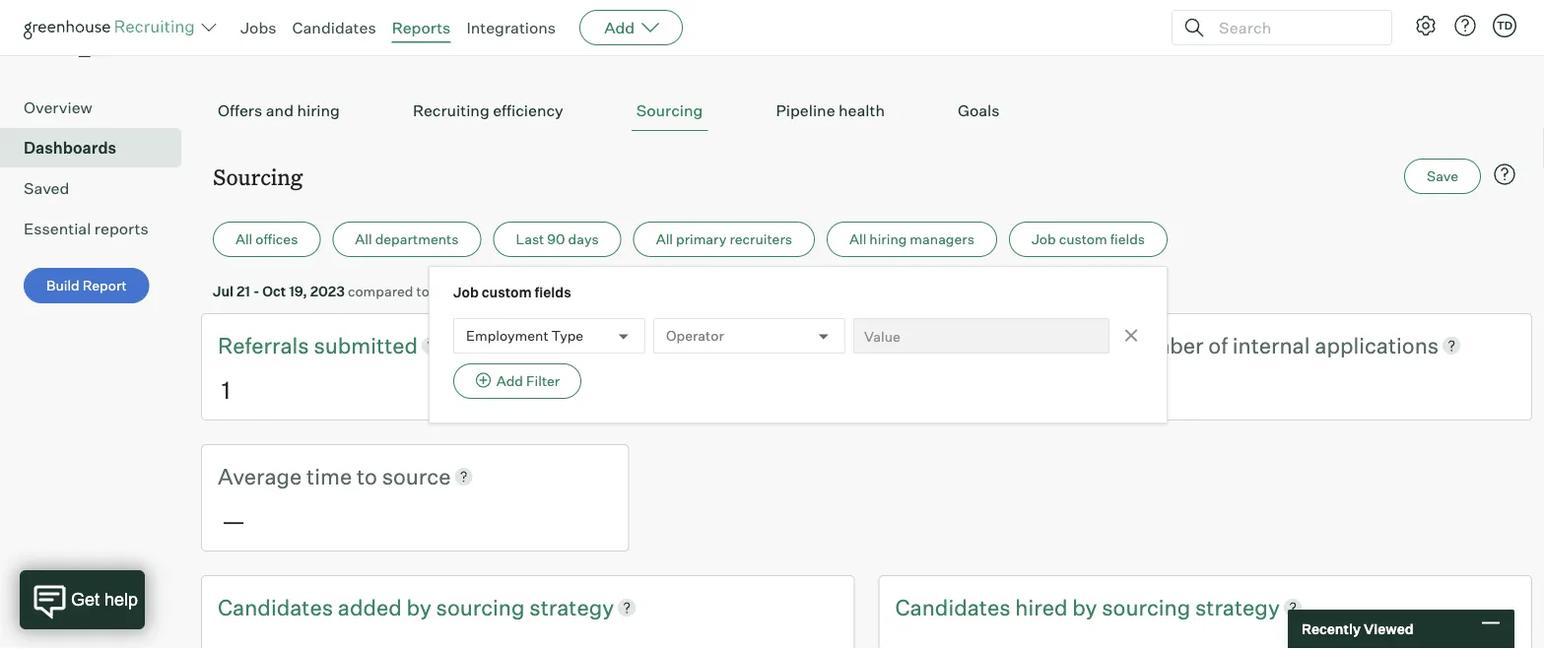 Task type: locate. For each thing, give the bounding box(es) containing it.
essential reports link
[[24, 217, 173, 241]]

- right 22
[[480, 282, 486, 300]]

health
[[839, 101, 885, 120]]

oct
[[262, 282, 286, 300]]

1 vertical spatial sourcing
[[213, 162, 303, 191]]

job custom fields button
[[1009, 222, 1168, 257]]

1 horizontal spatial strategy
[[1195, 593, 1280, 621]]

0 horizontal spatial -
[[253, 282, 259, 300]]

4 all from the left
[[849, 231, 866, 248]]

sourcing link for candidates added by sourcing
[[436, 592, 529, 622]]

1 vertical spatial hiring
[[869, 231, 907, 248]]

strategy link for candidates hired by sourcing
[[1195, 592, 1280, 622]]

all left offices
[[236, 231, 252, 248]]

1 sourcing link from the left
[[436, 592, 529, 622]]

2 sourcing link from the left
[[1102, 592, 1195, 622]]

to right time
[[357, 463, 377, 490]]

0 vertical spatial added
[[777, 332, 841, 359]]

all hiring managers
[[849, 231, 974, 248]]

1 horizontal spatial 2023
[[537, 282, 572, 300]]

job inside button
[[1032, 231, 1056, 248]]

filter
[[526, 373, 560, 390]]

2023 right 19,
[[310, 282, 345, 300]]

referrals
[[218, 332, 314, 359]]

1 horizontal spatial -
[[480, 282, 486, 300]]

0 horizontal spatial jul
[[213, 282, 234, 300]]

operator
[[666, 327, 724, 345]]

0 horizontal spatial strategy link
[[529, 592, 614, 622]]

1 horizontal spatial custom
[[1059, 231, 1107, 248]]

submitted link
[[314, 330, 418, 361]]

all primary recruiters button
[[633, 222, 815, 257]]

save button
[[1404, 159, 1481, 194]]

saved
[[24, 179, 69, 198]]

0 vertical spatial add
[[604, 18, 635, 37]]

candidates for candidates
[[292, 18, 376, 37]]

recently viewed
[[1302, 621, 1414, 638]]

jul
[[213, 282, 234, 300], [489, 282, 510, 300]]

1 horizontal spatial job custom fields
[[1032, 231, 1145, 248]]

21
[[236, 282, 250, 300]]

by link for added
[[407, 592, 436, 622]]

all inside button
[[236, 231, 252, 248]]

overview
[[24, 98, 92, 117]]

1 horizontal spatial job
[[1032, 231, 1056, 248]]

1 jul from the left
[[213, 282, 234, 300]]

reports
[[24, 1, 183, 59], [392, 18, 451, 37]]

all left the "primary"
[[656, 231, 673, 248]]

pipeline health
[[776, 101, 885, 120]]

0 horizontal spatial job custom fields
[[453, 284, 571, 301]]

hiring inside tab list
[[297, 101, 340, 120]]

1 vertical spatial added link
[[338, 592, 407, 622]]

recruiting efficiency button
[[408, 91, 568, 131]]

candidates down —
[[218, 593, 333, 621]]

add
[[604, 18, 635, 37], [496, 373, 523, 390]]

0 horizontal spatial sourcing
[[213, 162, 303, 191]]

1 by from the left
[[407, 593, 431, 621]]

type
[[551, 327, 583, 345]]

strategy
[[529, 593, 614, 621], [1195, 593, 1280, 621]]

2 strategy from the left
[[1195, 593, 1280, 621]]

to left apr
[[416, 282, 429, 300]]

dashboards
[[24, 138, 116, 158]]

0 vertical spatial custom
[[1059, 231, 1107, 248]]

hiring
[[297, 101, 340, 120], [869, 231, 907, 248]]

candidates right jobs
[[292, 18, 376, 37]]

prospects link
[[669, 330, 777, 361]]

1 strategy link from the left
[[529, 592, 614, 622]]

- right 21
[[253, 282, 259, 300]]

0 horizontal spatial hiring
[[297, 101, 340, 120]]

reports link
[[392, 18, 451, 37]]

1 all from the left
[[236, 231, 252, 248]]

0 horizontal spatial reports
[[24, 1, 183, 59]]

1 horizontal spatial by
[[1072, 593, 1097, 621]]

essential reports
[[24, 219, 148, 239]]

sourcing for candidates hired by sourcing
[[1102, 593, 1190, 621]]

add inside button
[[496, 373, 523, 390]]

candidates for candidates added by sourcing
[[218, 593, 333, 621]]

0 vertical spatial job
[[1032, 231, 1056, 248]]

build
[[46, 277, 79, 294]]

1 horizontal spatial by link
[[1072, 592, 1102, 622]]

by link for hired
[[1072, 592, 1102, 622]]

0 horizontal spatial custom
[[482, 284, 532, 301]]

sourcing link for candidates hired by sourcing
[[1102, 592, 1195, 622]]

hiring right the and
[[297, 101, 340, 120]]

add for add
[[604, 18, 635, 37]]

job
[[1032, 231, 1056, 248], [453, 284, 479, 301]]

apr
[[432, 282, 457, 300]]

number
[[1121, 332, 1204, 359]]

job custom fields inside button
[[1032, 231, 1145, 248]]

2 sourcing from the left
[[1102, 593, 1190, 621]]

1 vertical spatial job custom fields
[[453, 284, 571, 301]]

0 vertical spatial job custom fields
[[1032, 231, 1145, 248]]

reports up overview link
[[24, 1, 183, 59]]

tab list containing offers and hiring
[[213, 91, 1520, 131]]

0 horizontal spatial strategy
[[529, 593, 614, 621]]

1 horizontal spatial sourcing link
[[1102, 592, 1195, 622]]

1 horizontal spatial added link
[[777, 330, 841, 361]]

hiring left managers
[[869, 231, 907, 248]]

compared
[[348, 282, 413, 300]]

1 horizontal spatial add
[[604, 18, 635, 37]]

2023
[[310, 282, 345, 300], [537, 282, 572, 300]]

—
[[222, 506, 245, 535]]

add up sourcing button
[[604, 18, 635, 37]]

recruiting
[[413, 101, 489, 120]]

add button
[[580, 10, 683, 45]]

all hiring managers button
[[827, 222, 997, 257]]

2 jul from the left
[[489, 282, 510, 300]]

1 horizontal spatial sourcing
[[636, 101, 703, 120]]

0 vertical spatial fields
[[1110, 231, 1145, 248]]

0 horizontal spatial by
[[407, 593, 431, 621]]

candidates for candidates hired by sourcing
[[895, 593, 1011, 621]]

1 horizontal spatial to
[[416, 282, 429, 300]]

candidates link
[[292, 18, 376, 37], [218, 592, 338, 622], [895, 592, 1015, 622]]

1 strategy from the left
[[529, 593, 614, 621]]

build report button
[[24, 268, 149, 304]]

22
[[460, 282, 477, 300]]

0 horizontal spatial sourcing link
[[436, 592, 529, 622]]

prospects
[[669, 332, 777, 359]]

candidates left hired
[[895, 593, 1011, 621]]

1 horizontal spatial sourcing
[[1102, 593, 1190, 621]]

offers
[[218, 101, 262, 120]]

0 vertical spatial to
[[416, 282, 429, 300]]

1 horizontal spatial fields
[[1110, 231, 1145, 248]]

of
[[1208, 332, 1228, 359]]

sourcing up all offices
[[213, 162, 303, 191]]

1 horizontal spatial hiring
[[869, 231, 907, 248]]

last 90 days button
[[493, 222, 622, 257]]

0 vertical spatial sourcing
[[636, 101, 703, 120]]

offers and hiring button
[[213, 91, 345, 131]]

0 horizontal spatial add
[[496, 373, 523, 390]]

1 - from the left
[[253, 282, 259, 300]]

td button
[[1489, 10, 1520, 41]]

fields
[[1110, 231, 1145, 248], [535, 284, 571, 301]]

2 by from the left
[[1072, 593, 1097, 621]]

2 all from the left
[[355, 231, 372, 248]]

Search text field
[[1214, 13, 1374, 42]]

candidates
[[292, 18, 376, 37], [218, 593, 333, 621], [895, 593, 1011, 621]]

by link
[[407, 592, 436, 622], [1072, 592, 1102, 622]]

recruiters
[[730, 231, 792, 248]]

add inside popup button
[[604, 18, 635, 37]]

all left departments
[[355, 231, 372, 248]]

all offices button
[[213, 222, 321, 257]]

1 horizontal spatial added
[[777, 332, 841, 359]]

jul left 21
[[213, 282, 234, 300]]

1 sourcing from the left
[[436, 593, 525, 621]]

recruiting efficiency
[[413, 101, 563, 120]]

0 horizontal spatial sourcing
[[436, 593, 525, 621]]

add left filter
[[496, 373, 523, 390]]

0 horizontal spatial fields
[[535, 284, 571, 301]]

sourcing
[[636, 101, 703, 120], [213, 162, 303, 191]]

2023 right 20,
[[537, 282, 572, 300]]

0 horizontal spatial added
[[338, 593, 402, 621]]

1 vertical spatial job
[[453, 284, 479, 301]]

added link
[[777, 330, 841, 361], [338, 592, 407, 622]]

strategy for candidates hired by sourcing
[[1195, 593, 1280, 621]]

1 horizontal spatial strategy link
[[1195, 592, 1280, 622]]

1 vertical spatial to
[[357, 463, 377, 490]]

custom
[[1059, 231, 1107, 248], [482, 284, 532, 301]]

0 horizontal spatial by link
[[407, 592, 436, 622]]

0 horizontal spatial 2023
[[310, 282, 345, 300]]

sourcing for candidates added by sourcing
[[436, 593, 525, 621]]

all for all offices
[[236, 231, 252, 248]]

jul left 20,
[[489, 282, 510, 300]]

reports up recruiting
[[392, 18, 451, 37]]

0 vertical spatial added link
[[777, 330, 841, 361]]

1 by link from the left
[[407, 592, 436, 622]]

0 vertical spatial hiring
[[297, 101, 340, 120]]

added
[[777, 332, 841, 359], [338, 593, 402, 621]]

to
[[416, 282, 429, 300], [357, 463, 377, 490]]

2 strategy link from the left
[[1195, 592, 1280, 622]]

job custom fields
[[1032, 231, 1145, 248], [453, 284, 571, 301]]

add filter
[[496, 373, 560, 390]]

tab list
[[213, 91, 1520, 131]]

all left managers
[[849, 231, 866, 248]]

sourcing down add popup button at the left of page
[[636, 101, 703, 120]]

1
[[222, 375, 230, 404]]

all for all departments
[[355, 231, 372, 248]]

19,
[[289, 282, 307, 300]]

2 by link from the left
[[1072, 592, 1102, 622]]

essential
[[24, 219, 91, 239]]

all departments button
[[332, 222, 481, 257]]

3 all from the left
[[656, 231, 673, 248]]

1 horizontal spatial jul
[[489, 282, 510, 300]]

1 vertical spatial add
[[496, 373, 523, 390]]

by for added
[[407, 593, 431, 621]]



Task type: describe. For each thing, give the bounding box(es) containing it.
time
[[307, 463, 352, 490]]

td button
[[1493, 14, 1516, 37]]

internal
[[1232, 332, 1310, 359]]

20,
[[513, 282, 534, 300]]

recently
[[1302, 621, 1361, 638]]

2 - from the left
[[480, 282, 486, 300]]

submitted
[[314, 332, 418, 359]]

departments
[[375, 231, 459, 248]]

hired
[[1015, 593, 1068, 621]]

1 vertical spatial custom
[[482, 284, 532, 301]]

configure image
[[1414, 14, 1438, 37]]

fields inside button
[[1110, 231, 1145, 248]]

all for all hiring managers
[[849, 231, 866, 248]]

efficiency
[[493, 101, 563, 120]]

report
[[82, 277, 127, 294]]

add for add filter
[[496, 373, 523, 390]]

greenhouse recruiting image
[[24, 16, 201, 39]]

candidates link for candidates hired by sourcing
[[895, 592, 1015, 622]]

viewed
[[1364, 621, 1414, 638]]

all primary recruiters
[[656, 231, 792, 248]]

1 2023 from the left
[[310, 282, 345, 300]]

employment type
[[466, 327, 583, 345]]

1 vertical spatial fields
[[535, 284, 571, 301]]

1 horizontal spatial reports
[[392, 18, 451, 37]]

referrals link
[[218, 330, 314, 361]]

0 horizontal spatial to
[[357, 463, 377, 490]]

build report
[[46, 277, 127, 294]]

offers and hiring
[[218, 101, 340, 120]]

applications
[[1315, 332, 1439, 359]]

custom inside job custom fields button
[[1059, 231, 1107, 248]]

reports
[[94, 219, 148, 239]]

add filter button
[[453, 364, 581, 399]]

strategy link for candidates added by sourcing
[[529, 592, 614, 622]]

and
[[266, 101, 294, 120]]

xychart image
[[923, 641, 1488, 649]]

candidates hired by sourcing
[[895, 593, 1195, 621]]

dashboards link
[[24, 136, 173, 160]]

pipeline health button
[[771, 91, 890, 131]]

all for all primary recruiters
[[656, 231, 673, 248]]

hired link
[[1015, 592, 1072, 622]]

employment
[[466, 327, 548, 345]]

goals button
[[953, 91, 1005, 131]]

overview link
[[24, 96, 173, 119]]

strategy for candidates added by sourcing
[[529, 593, 614, 621]]

td
[[1497, 19, 1513, 32]]

2 2023 from the left
[[537, 282, 572, 300]]

source
[[382, 463, 451, 490]]

by for hired
[[1072, 593, 1097, 621]]

last 90 days
[[516, 231, 599, 248]]

0 horizontal spatial added link
[[338, 592, 407, 622]]

pipeline
[[776, 101, 835, 120]]

all offices
[[236, 231, 298, 248]]

goals
[[958, 101, 1000, 120]]

sourcing button
[[631, 91, 708, 131]]

offices
[[255, 231, 298, 248]]

saved link
[[24, 177, 173, 200]]

all departments
[[355, 231, 459, 248]]

days
[[568, 231, 599, 248]]

integrations link
[[466, 18, 556, 37]]

Value text field
[[853, 318, 1110, 354]]

average
[[218, 463, 302, 490]]

1 vertical spatial added
[[338, 593, 402, 621]]

number of internal
[[1121, 332, 1315, 359]]

save
[[1427, 168, 1458, 185]]

candidates link for candidates added by sourcing
[[218, 592, 338, 622]]

0 horizontal spatial job
[[453, 284, 479, 301]]

average time to
[[218, 463, 382, 490]]

sourcing inside button
[[636, 101, 703, 120]]

candidates added by sourcing
[[218, 593, 529, 621]]

primary
[[676, 231, 727, 248]]

managers
[[910, 231, 974, 248]]

jobs link
[[240, 18, 276, 37]]

last
[[516, 231, 544, 248]]

jobs
[[240, 18, 276, 37]]

90
[[547, 231, 565, 248]]

jul 21 - oct 19, 2023 compared to apr 22 - jul 20, 2023
[[213, 282, 572, 300]]

faq image
[[1493, 163, 1516, 186]]

integrations
[[466, 18, 556, 37]]



Task type: vqa. For each thing, say whether or not it's contained in the screenshot.
our
no



